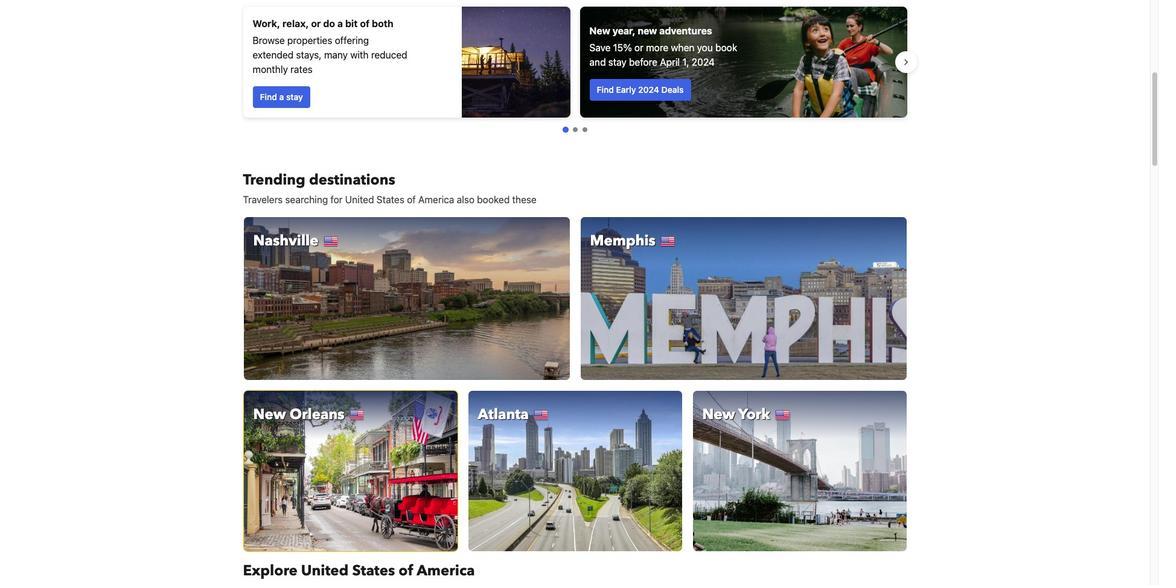 Task type: locate. For each thing, give the bounding box(es) containing it.
1 vertical spatial states
[[352, 561, 395, 581]]

0 vertical spatial united
[[345, 194, 374, 205]]

2 horizontal spatial new
[[703, 405, 735, 425]]

1 horizontal spatial 2024
[[692, 57, 715, 68]]

2024 right early at the right of page
[[639, 85, 660, 95]]

1 horizontal spatial stay
[[609, 57, 627, 68]]

of inside the work, relax, or do a bit of both browse properties offering extended stays, many with reduced monthly rates
[[360, 18, 370, 29]]

april
[[660, 57, 680, 68]]

new for new york
[[703, 405, 735, 425]]

0 horizontal spatial 2024
[[639, 85, 660, 95]]

new orleans
[[253, 405, 345, 425]]

properties
[[288, 35, 332, 46]]

or up before
[[635, 42, 644, 53]]

1 vertical spatial of
[[407, 194, 416, 205]]

of
[[360, 18, 370, 29], [407, 194, 416, 205], [399, 561, 414, 581]]

1 horizontal spatial a
[[338, 18, 343, 29]]

with
[[350, 50, 369, 60]]

orleans
[[290, 405, 345, 425]]

0 vertical spatial stay
[[609, 57, 627, 68]]

0 horizontal spatial new
[[253, 405, 286, 425]]

america
[[419, 194, 454, 205], [417, 561, 475, 581]]

find
[[597, 85, 614, 95], [260, 92, 277, 102]]

0 vertical spatial america
[[419, 194, 454, 205]]

stay down 15%
[[609, 57, 627, 68]]

both
[[372, 18, 394, 29]]

0 horizontal spatial or
[[311, 18, 321, 29]]

united down destinations
[[345, 194, 374, 205]]

0 vertical spatial of
[[360, 18, 370, 29]]

a right do
[[338, 18, 343, 29]]

new left orleans
[[253, 405, 286, 425]]

new up save
[[590, 25, 611, 36]]

you
[[697, 42, 713, 53]]

1 vertical spatial stay
[[286, 92, 303, 102]]

states
[[377, 194, 405, 205], [352, 561, 395, 581]]

explore
[[243, 561, 298, 581]]

do
[[323, 18, 335, 29]]

1 vertical spatial 2024
[[639, 85, 660, 95]]

nashville link
[[243, 217, 570, 381]]

work, relax, or do a bit of both browse properties offering extended stays, many with reduced monthly rates
[[253, 18, 408, 75]]

0 vertical spatial or
[[311, 18, 321, 29]]

more
[[646, 42, 669, 53]]

or
[[311, 18, 321, 29], [635, 42, 644, 53]]

browse
[[253, 35, 285, 46]]

region containing work, relax, or do a bit of both
[[233, 2, 917, 123]]

2024 inside find early 2024 deals link
[[639, 85, 660, 95]]

and
[[590, 57, 606, 68]]

united
[[345, 194, 374, 205], [301, 561, 349, 581]]

progress bar
[[563, 127, 587, 133]]

find down the monthly
[[260, 92, 277, 102]]

work,
[[253, 18, 280, 29]]

2 vertical spatial of
[[399, 561, 414, 581]]

a young girl and woman kayak on a river image
[[580, 7, 908, 118]]

relax,
[[283, 18, 309, 29]]

1 vertical spatial or
[[635, 42, 644, 53]]

year,
[[613, 25, 636, 36]]

1 horizontal spatial find
[[597, 85, 614, 95]]

new left the york
[[703, 405, 735, 425]]

a
[[338, 18, 343, 29], [279, 92, 284, 102]]

0 horizontal spatial a
[[279, 92, 284, 102]]

find left early at the right of page
[[597, 85, 614, 95]]

0 vertical spatial 2024
[[692, 57, 715, 68]]

new inside new year, new adventures save 15% or more when you book and stay before april 1, 2024
[[590, 25, 611, 36]]

searching
[[285, 194, 328, 205]]

new york
[[703, 405, 771, 425]]

atlanta
[[478, 405, 529, 425]]

or left do
[[311, 18, 321, 29]]

bit
[[345, 18, 358, 29]]

stay down 'rates'
[[286, 92, 303, 102]]

or inside the work, relax, or do a bit of both browse properties offering extended stays, many with reduced monthly rates
[[311, 18, 321, 29]]

united right explore
[[301, 561, 349, 581]]

save
[[590, 42, 611, 53]]

0 vertical spatial states
[[377, 194, 405, 205]]

states inside 'trending destinations travelers searching for united states of america also booked these'
[[377, 194, 405, 205]]

region
[[233, 2, 917, 123]]

2024 down you
[[692, 57, 715, 68]]

1 horizontal spatial new
[[590, 25, 611, 36]]

2024
[[692, 57, 715, 68], [639, 85, 660, 95]]

a photo of a couple standing in front of a cabin in a forest at night image
[[462, 7, 570, 118]]

0 vertical spatial a
[[338, 18, 343, 29]]

1 horizontal spatial or
[[635, 42, 644, 53]]

1 vertical spatial a
[[279, 92, 284, 102]]

stay
[[609, 57, 627, 68], [286, 92, 303, 102]]

new
[[590, 25, 611, 36], [253, 405, 286, 425], [703, 405, 735, 425]]

0 horizontal spatial find
[[260, 92, 277, 102]]

nashville
[[253, 231, 319, 251]]

extended
[[253, 50, 294, 60]]

of inside 'trending destinations travelers searching for united states of america also booked these'
[[407, 194, 416, 205]]

a down the monthly
[[279, 92, 284, 102]]



Task type: describe. For each thing, give the bounding box(es) containing it.
many
[[324, 50, 348, 60]]

book
[[716, 42, 738, 53]]

memphis link
[[580, 217, 908, 381]]

when
[[671, 42, 695, 53]]

find a stay
[[260, 92, 303, 102]]

find for browse properties offering extended stays, many with reduced monthly rates
[[260, 92, 277, 102]]

booked
[[477, 194, 510, 205]]

york
[[739, 405, 771, 425]]

trending destinations travelers searching for united states of america also booked these
[[243, 170, 537, 205]]

memphis
[[590, 231, 656, 251]]

united inside 'trending destinations travelers searching for united states of america also booked these'
[[345, 194, 374, 205]]

atlanta link
[[468, 391, 683, 552]]

also
[[457, 194, 475, 205]]

0 horizontal spatial stay
[[286, 92, 303, 102]]

rates
[[291, 64, 313, 75]]

2024 inside new year, new adventures save 15% or more when you book and stay before april 1, 2024
[[692, 57, 715, 68]]

new year, new adventures save 15% or more when you book and stay before april 1, 2024
[[590, 25, 738, 68]]

new orleans link
[[243, 391, 458, 552]]

stay inside new year, new adventures save 15% or more when you book and stay before april 1, 2024
[[609, 57, 627, 68]]

adventures
[[660, 25, 713, 36]]

travelers
[[243, 194, 283, 205]]

these
[[513, 194, 537, 205]]

find for save 15% or more when you book and stay before april 1, 2024
[[597, 85, 614, 95]]

a inside the work, relax, or do a bit of both browse properties offering extended stays, many with reduced monthly rates
[[338, 18, 343, 29]]

monthly
[[253, 64, 288, 75]]

1,
[[683, 57, 690, 68]]

america inside 'trending destinations travelers searching for united states of america also booked these'
[[419, 194, 454, 205]]

deals
[[662, 85, 684, 95]]

1 vertical spatial united
[[301, 561, 349, 581]]

reduced
[[371, 50, 408, 60]]

stays,
[[296, 50, 322, 60]]

find early 2024 deals link
[[590, 79, 691, 101]]

explore united states of america
[[243, 561, 475, 581]]

offering
[[335, 35, 369, 46]]

or inside new year, new adventures save 15% or more when you book and stay before april 1, 2024
[[635, 42, 644, 53]]

trending
[[243, 170, 306, 190]]

for
[[331, 194, 343, 205]]

15%
[[613, 42, 632, 53]]

new york link
[[693, 391, 908, 552]]

new for new orleans
[[253, 405, 286, 425]]

destinations
[[309, 170, 396, 190]]

new
[[638, 25, 657, 36]]

early
[[616, 85, 636, 95]]

new for new year, new adventures save 15% or more when you book and stay before april 1, 2024
[[590, 25, 611, 36]]

before
[[629, 57, 658, 68]]

find a stay link
[[253, 86, 310, 108]]

1 vertical spatial america
[[417, 561, 475, 581]]

find early 2024 deals
[[597, 85, 684, 95]]



Task type: vqa. For each thing, say whether or not it's contained in the screenshot.
making
no



